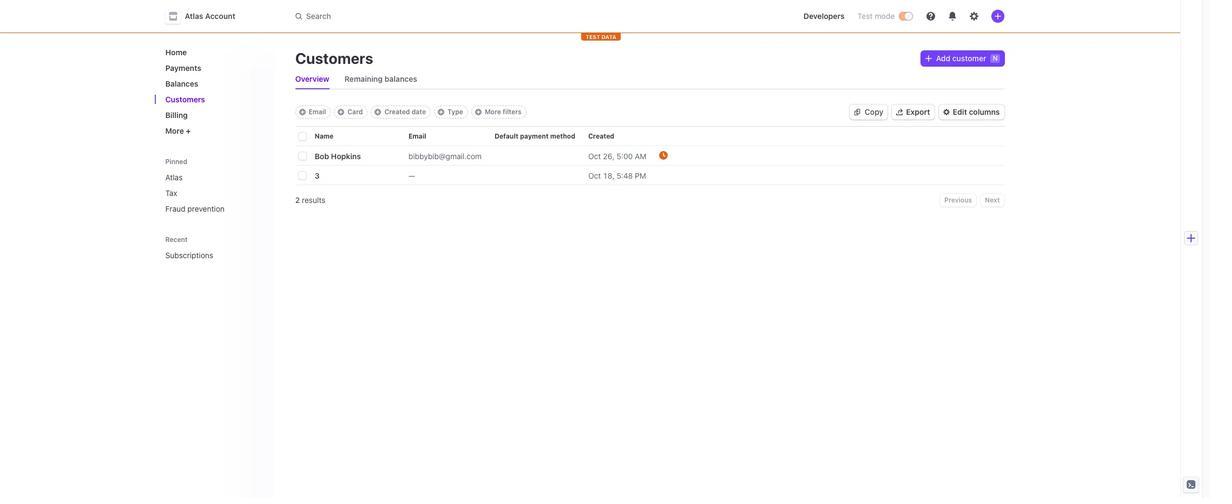 Task type: describe. For each thing, give the bounding box(es) containing it.
payments
[[165, 63, 201, 73]]

tax
[[165, 188, 177, 198]]

developers
[[804, 11, 845, 21]]

atlas account
[[185, 11, 235, 21]]

balances link
[[161, 75, 265, 93]]

bob hopkins link
[[315, 147, 374, 165]]

Search text field
[[289, 6, 594, 26]]

add card image
[[338, 109, 345, 115]]

previous button
[[941, 194, 977, 207]]

home link
[[161, 43, 265, 61]]

pinned
[[165, 158, 187, 166]]

mode
[[875, 11, 895, 21]]

date
[[412, 108, 426, 116]]

billing link
[[161, 106, 265, 124]]

select item checkbox for bob hopkins
[[299, 152, 306, 160]]

—
[[409, 171, 415, 180]]

fraud prevention
[[165, 204, 225, 213]]

2
[[295, 195, 300, 205]]

created for created
[[589, 132, 615, 140]]

columns
[[970, 107, 1000, 116]]

balances
[[165, 79, 198, 88]]

notifications image
[[948, 12, 957, 21]]

add customer
[[937, 54, 987, 63]]

svg image inside copy "popup button"
[[854, 109, 861, 115]]

remaining balances link
[[340, 71, 422, 87]]

copy
[[865, 107, 884, 116]]

bibbybib@gmail.com
[[409, 151, 482, 161]]

customers link
[[161, 90, 265, 108]]

atlas account button
[[165, 9, 246, 24]]

oct for oct 26, 5:00 am
[[589, 151, 601, 161]]

— link
[[409, 167, 495, 184]]

toolbar containing email
[[295, 106, 527, 119]]

18,
[[603, 171, 615, 180]]

settings image
[[970, 12, 979, 21]]

balances
[[385, 74, 417, 83]]

n
[[993, 54, 998, 62]]

test
[[858, 11, 873, 21]]

5:00
[[617, 151, 633, 161]]

add type image
[[438, 109, 445, 115]]

results
[[302, 195, 326, 205]]

data
[[602, 34, 617, 40]]

0 vertical spatial email
[[309, 108, 326, 116]]

more for more +
[[165, 126, 184, 135]]

edit
[[953, 107, 968, 116]]

select item checkbox for 3
[[299, 172, 306, 179]]

help image
[[927, 12, 935, 21]]

subscriptions link
[[161, 246, 250, 264]]

atlas for atlas account
[[185, 11, 203, 21]]

atlas link
[[161, 168, 265, 186]]

0 vertical spatial svg image
[[926, 55, 932, 62]]

export button
[[892, 105, 935, 120]]

pm
[[635, 171, 646, 180]]

pinned element
[[161, 168, 265, 218]]

next
[[986, 196, 1000, 204]]

copy button
[[850, 105, 888, 120]]

export
[[907, 107, 931, 116]]

remaining
[[345, 74, 383, 83]]

type
[[448, 108, 463, 116]]

0 vertical spatial customers
[[295, 49, 373, 67]]

add created date image
[[375, 109, 381, 115]]

fraud
[[165, 204, 186, 213]]

fraud prevention link
[[161, 200, 265, 218]]

test mode
[[858, 11, 895, 21]]

add
[[937, 54, 951, 63]]

oct 18, 5:48 pm link
[[589, 167, 660, 184]]

add email image
[[299, 109, 306, 115]]

add more filters image
[[475, 109, 482, 115]]

2 results
[[295, 195, 326, 205]]



Task type: locate. For each thing, give the bounding box(es) containing it.
bibbybib@gmail.com link
[[409, 147, 495, 165]]

more +
[[165, 126, 191, 135]]

payment
[[520, 132, 549, 140]]

1 horizontal spatial svg image
[[926, 55, 932, 62]]

26,
[[603, 151, 615, 161]]

1 horizontal spatial created
[[589, 132, 615, 140]]

test
[[586, 34, 600, 40]]

card
[[348, 108, 363, 116]]

oct 18, 5:48 pm
[[589, 171, 646, 180]]

name
[[315, 132, 334, 140]]

overview link
[[291, 71, 334, 87]]

1 vertical spatial atlas
[[165, 173, 183, 182]]

oct 26, 5:00 am
[[589, 151, 647, 161]]

tab list containing overview
[[291, 69, 1005, 89]]

oct for oct 18, 5:48 pm
[[589, 171, 601, 180]]

1 vertical spatial customers
[[165, 95, 205, 104]]

filters
[[503, 108, 522, 116]]

pinned navigation links element
[[161, 153, 267, 218]]

Search search field
[[289, 6, 594, 26]]

more for more filters
[[485, 108, 501, 116]]

edit columns button
[[939, 105, 1005, 120]]

created for created date
[[385, 108, 410, 116]]

0 vertical spatial more
[[485, 108, 501, 116]]

more inside core navigation links element
[[165, 126, 184, 135]]

2 oct from the top
[[589, 171, 601, 180]]

0 horizontal spatial svg image
[[854, 109, 861, 115]]

atlas inside pinned element
[[165, 173, 183, 182]]

customer
[[953, 54, 987, 63]]

1 vertical spatial created
[[589, 132, 615, 140]]

subscriptions
[[165, 251, 213, 260]]

0 horizontal spatial more
[[165, 126, 184, 135]]

customers up overview
[[295, 49, 373, 67]]

customers
[[295, 49, 373, 67], [165, 95, 205, 104]]

more right add more filters image
[[485, 108, 501, 116]]

1 vertical spatial email
[[409, 132, 426, 140]]

remaining balances
[[345, 74, 417, 83]]

bob hopkins
[[315, 151, 361, 161]]

edit columns
[[953, 107, 1000, 116]]

search
[[306, 11, 331, 21]]

tab list
[[291, 69, 1005, 89]]

more filters
[[485, 108, 522, 116]]

previous
[[945, 196, 973, 204]]

payments link
[[161, 59, 265, 77]]

1 vertical spatial select item checkbox
[[299, 172, 306, 179]]

email
[[309, 108, 326, 116], [409, 132, 426, 140]]

tax link
[[161, 184, 265, 202]]

atlas inside button
[[185, 11, 203, 21]]

more
[[485, 108, 501, 116], [165, 126, 184, 135]]

svg image left add
[[926, 55, 932, 62]]

1 horizontal spatial customers
[[295, 49, 373, 67]]

test data
[[586, 34, 617, 40]]

prevention
[[188, 204, 225, 213]]

customers down balances
[[165, 95, 205, 104]]

3
[[315, 171, 320, 180]]

0 vertical spatial select item checkbox
[[299, 152, 306, 160]]

1 horizontal spatial more
[[485, 108, 501, 116]]

customers inside core navigation links element
[[165, 95, 205, 104]]

0 horizontal spatial created
[[385, 108, 410, 116]]

home
[[165, 48, 187, 57]]

default
[[495, 132, 519, 140]]

billing
[[165, 110, 188, 120]]

method
[[551, 132, 576, 140]]

overview
[[295, 74, 329, 83]]

0 horizontal spatial email
[[309, 108, 326, 116]]

next button
[[981, 194, 1005, 207]]

1 horizontal spatial atlas
[[185, 11, 203, 21]]

0 vertical spatial atlas
[[185, 11, 203, 21]]

more left +
[[165, 126, 184, 135]]

email right add email icon
[[309, 108, 326, 116]]

1 oct from the top
[[589, 151, 601, 161]]

atlas
[[185, 11, 203, 21], [165, 173, 183, 182]]

1 vertical spatial more
[[165, 126, 184, 135]]

created
[[385, 108, 410, 116], [589, 132, 615, 140]]

oct left 18,
[[589, 171, 601, 180]]

svg image left copy
[[854, 109, 861, 115]]

0 vertical spatial oct
[[589, 151, 601, 161]]

1 vertical spatial oct
[[589, 171, 601, 180]]

recent
[[165, 236, 188, 244]]

1 vertical spatial svg image
[[854, 109, 861, 115]]

5:48
[[617, 171, 633, 180]]

toolbar
[[295, 106, 527, 119]]

created date
[[385, 108, 426, 116]]

recent navigation links element
[[155, 231, 274, 264]]

developers link
[[800, 8, 849, 25]]

core navigation links element
[[161, 43, 265, 140]]

select item checkbox left "3"
[[299, 172, 306, 179]]

created up 26,
[[589, 132, 615, 140]]

select item checkbox down "select all" option
[[299, 152, 306, 160]]

0 horizontal spatial customers
[[165, 95, 205, 104]]

0 vertical spatial created
[[385, 108, 410, 116]]

atlas for atlas
[[165, 173, 183, 182]]

atlas down pinned
[[165, 173, 183, 182]]

Select Item checkbox
[[299, 152, 306, 160], [299, 172, 306, 179]]

hopkins
[[331, 151, 361, 161]]

am
[[635, 151, 647, 161]]

+
[[186, 126, 191, 135]]

oct
[[589, 151, 601, 161], [589, 171, 601, 180]]

0 horizontal spatial atlas
[[165, 173, 183, 182]]

account
[[205, 11, 235, 21]]

oct 26, 5:00 am link
[[589, 147, 660, 165]]

email down date
[[409, 132, 426, 140]]

2 select item checkbox from the top
[[299, 172, 306, 179]]

atlas left account
[[185, 11, 203, 21]]

oct left 26,
[[589, 151, 601, 161]]

3 link
[[315, 167, 374, 184]]

created right add created date icon
[[385, 108, 410, 116]]

1 select item checkbox from the top
[[299, 152, 306, 160]]

1 horizontal spatial email
[[409, 132, 426, 140]]

default payment method
[[495, 132, 576, 140]]

svg image
[[926, 55, 932, 62], [854, 109, 861, 115]]

Select All checkbox
[[299, 133, 306, 140]]

bob
[[315, 151, 329, 161]]



Task type: vqa. For each thing, say whether or not it's contained in the screenshot.
toolbar containing Email
yes



